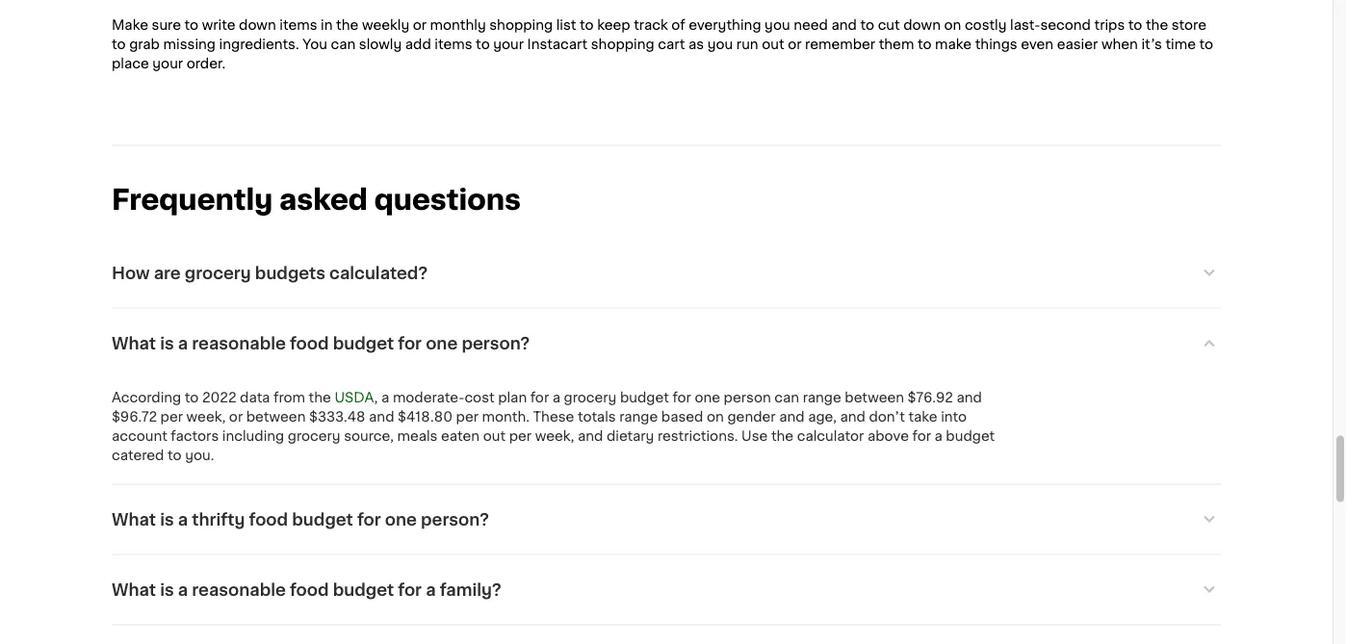 Task type: describe. For each thing, give the bounding box(es) containing it.
age,
[[808, 410, 837, 423]]

person
[[724, 391, 771, 404]]

what is a reasonable food budget for one person? button
[[112, 309, 1222, 378]]

month.
[[482, 410, 530, 423]]

thrifty
[[192, 512, 245, 528]]

make
[[112, 18, 148, 31]]

,
[[375, 391, 378, 404]]

food for what is a thrifty food budget for one person?
[[249, 512, 288, 528]]

last-
[[1011, 18, 1041, 31]]

0 horizontal spatial your
[[153, 56, 183, 70]]

above
[[868, 429, 909, 443]]

factors
[[171, 429, 219, 443]]

what is a reasonable food budget for a family?
[[112, 582, 502, 598]]

0 horizontal spatial between
[[246, 410, 306, 423]]

grab
[[129, 37, 160, 51]]

plan
[[498, 391, 527, 404]]

account
[[112, 429, 167, 443]]

1 horizontal spatial between
[[845, 391, 905, 404]]

frequently asked questions
[[112, 186, 521, 213]]

0 horizontal spatial week,
[[186, 410, 226, 423]]

remember
[[805, 37, 876, 51]]

budget for what is a reasonable food budget for one person?
[[333, 335, 394, 352]]

1 horizontal spatial grocery
[[288, 429, 341, 443]]

what for what is a reasonable food budget for a family?
[[112, 582, 156, 598]]

restrictions.
[[658, 429, 738, 443]]

usda link
[[335, 391, 375, 404]]

to inside , a moderate-cost plan for a grocery budget for one person can range between $76.92 and $96.72 per week, or between $333.48 and $418.80 per month. these totals range based on gender and age, and don't take into account factors including grocery source, meals eaten out per week, and dietary restrictions. use the calculator above for a budget catered to you.
[[168, 448, 182, 462]]

calculator
[[797, 429, 864, 443]]

the inside , a moderate-cost plan for a grocery budget for one person can range between $76.92 and $96.72 per week, or between $333.48 and $418.80 per month. these totals range based on gender and age, and don't take into account factors including grocery source, meals eaten out per week, and dietary restrictions. use the calculator above for a budget catered to you.
[[772, 429, 794, 443]]

what is a reasonable food budget for one person?
[[112, 335, 530, 352]]

1 vertical spatial or
[[788, 37, 802, 51]]

for up based on the bottom of page
[[673, 391, 692, 404]]

monthly
[[430, 18, 486, 31]]

to left cut
[[861, 18, 875, 31]]

order.
[[187, 56, 226, 70]]

sure
[[152, 18, 181, 31]]

2 horizontal spatial per
[[509, 429, 532, 443]]

1 horizontal spatial items
[[435, 37, 473, 51]]

budgets
[[255, 265, 326, 281]]

as
[[689, 37, 704, 51]]

catered
[[112, 448, 164, 462]]

is for what is a thrifty food budget for one person?
[[160, 512, 174, 528]]

of
[[672, 18, 686, 31]]

ingredients.
[[219, 37, 299, 51]]

cart
[[658, 37, 685, 51]]

to right the list
[[580, 18, 594, 31]]

take
[[909, 410, 938, 423]]

food for what is a reasonable food budget for one person?
[[290, 335, 329, 352]]

to down the monthly
[[476, 37, 490, 51]]

food for what is a reasonable food budget for a family?
[[290, 582, 329, 598]]

place
[[112, 56, 149, 70]]

according to 2022 data from the usda
[[112, 391, 375, 404]]

1 horizontal spatial shopping
[[591, 37, 655, 51]]

$96.72
[[112, 410, 157, 423]]

out inside make sure to write down items in the weekly or monthly shopping list to keep track of everything you need and to cut down on costly last-second trips to the store to grab missing ingredients. you can slowly add items to your instacart shopping cart as you run out or remember them to make things even easier when it's time to place your order.
[[762, 37, 785, 51]]

and up calculator
[[841, 410, 866, 423]]

and left age,
[[780, 410, 805, 423]]

out inside , a moderate-cost plan for a grocery budget for one person can range between $76.92 and $96.72 per week, or between $333.48 and $418.80 per month. these totals range based on gender and age, and don't take into account factors including grocery source, meals eaten out per week, and dietary restrictions. use the calculator above for a budget catered to you.
[[483, 429, 506, 443]]

one for what is a thrifty food budget for one person?
[[385, 512, 417, 528]]

need
[[794, 18, 828, 31]]

to right the them
[[918, 37, 932, 51]]

track
[[634, 18, 668, 31]]

$76.92
[[908, 391, 954, 404]]

trips
[[1095, 18, 1125, 31]]

and inside make sure to write down items in the weekly or monthly shopping list to keep track of everything you need and to cut down on costly last-second trips to the store to grab missing ingredients. you can slowly add items to your instacart shopping cart as you run out or remember them to make things even easier when it's time to place your order.
[[832, 18, 857, 31]]

run
[[737, 37, 759, 51]]

to down make
[[112, 37, 126, 51]]

how are grocery budgets calculated? button
[[112, 238, 1222, 308]]

1 down from the left
[[239, 18, 276, 31]]

one inside , a moderate-cost plan for a grocery budget for one person can range between $76.92 and $96.72 per week, or between $333.48 and $418.80 per month. these totals range based on gender and age, and don't take into account factors including grocery source, meals eaten out per week, and dietary restrictions. use the calculator above for a budget catered to you.
[[695, 391, 721, 404]]

costly
[[965, 18, 1007, 31]]

2022
[[202, 391, 237, 404]]

cut
[[878, 18, 900, 31]]

person? for what is a reasonable food budget for one person?
[[462, 335, 530, 352]]

how are grocery budgets calculated?
[[112, 265, 428, 281]]

totals
[[578, 410, 616, 423]]

add
[[405, 37, 431, 51]]

0 horizontal spatial per
[[160, 410, 183, 423]]

budget down into
[[946, 429, 995, 443]]

can inside make sure to write down items in the weekly or monthly shopping list to keep track of everything you need and to cut down on costly last-second trips to the store to grab missing ingredients. you can slowly add items to your instacart shopping cart as you run out or remember them to make things even easier when it's time to place your order.
[[331, 37, 356, 51]]

and down , at the bottom of the page
[[369, 410, 394, 423]]

easier
[[1057, 37, 1099, 51]]

what is a reasonable food budget for a family? button
[[112, 555, 1222, 625]]

and up into
[[957, 391, 983, 404]]

and down totals
[[578, 429, 603, 443]]

to left 2022
[[185, 391, 199, 404]]

what for what is a thrifty food budget for one person?
[[112, 512, 156, 528]]

$333.48
[[309, 410, 366, 423]]

what for what is a reasonable food budget for one person?
[[112, 335, 156, 352]]

family?
[[440, 582, 502, 598]]

you.
[[185, 448, 214, 462]]

on inside make sure to write down items in the weekly or monthly shopping list to keep track of everything you need and to cut down on costly last-second trips to the store to grab missing ingredients. you can slowly add items to your instacart shopping cart as you run out or remember them to make things even easier when it's time to place your order.
[[945, 18, 962, 31]]

dietary
[[607, 429, 654, 443]]

for inside what is a thrifty food budget for one person? dropdown button
[[357, 512, 381, 528]]

don't
[[869, 410, 905, 423]]

reasonable for what is a reasonable food budget for one person?
[[192, 335, 286, 352]]

what is a thrifty food budget for one person? button
[[112, 485, 1222, 554]]



Task type: locate. For each thing, give the bounding box(es) containing it.
can down in
[[331, 37, 356, 51]]

reasonable
[[192, 335, 286, 352], [192, 582, 286, 598]]

2 is from the top
[[160, 512, 174, 528]]

between down from
[[246, 410, 306, 423]]

0 vertical spatial what
[[112, 335, 156, 352]]

2 vertical spatial or
[[229, 410, 243, 423]]

0 vertical spatial range
[[803, 391, 842, 404]]

1 vertical spatial items
[[435, 37, 473, 51]]

to right 'time'
[[1200, 37, 1214, 51]]

1 horizontal spatial your
[[493, 37, 524, 51]]

budget
[[333, 335, 394, 352], [620, 391, 669, 404], [946, 429, 995, 443], [292, 512, 353, 528], [333, 582, 394, 598]]

1 vertical spatial out
[[483, 429, 506, 443]]

grocery right are
[[185, 265, 251, 281]]

can
[[331, 37, 356, 51], [775, 391, 800, 404]]

on up make on the right of page
[[945, 18, 962, 31]]

1 vertical spatial on
[[707, 410, 724, 423]]

meals
[[397, 429, 438, 443]]

questions
[[374, 186, 521, 213]]

per
[[160, 410, 183, 423], [456, 410, 479, 423], [509, 429, 532, 443]]

0 vertical spatial grocery
[[185, 265, 251, 281]]

budget up dietary
[[620, 391, 669, 404]]

food down what is a thrifty food budget for one person?
[[290, 582, 329, 598]]

1 horizontal spatial down
[[904, 18, 941, 31]]

2 reasonable from the top
[[192, 582, 286, 598]]

2 vertical spatial what
[[112, 582, 156, 598]]

1 vertical spatial person?
[[421, 512, 489, 528]]

and
[[832, 18, 857, 31], [957, 391, 983, 404], [369, 410, 394, 423], [780, 410, 805, 423], [841, 410, 866, 423], [578, 429, 603, 443]]

per up eaten
[[456, 410, 479, 423]]

moderate-
[[393, 391, 465, 404]]

on inside , a moderate-cost plan for a grocery budget for one person can range between $76.92 and $96.72 per week, or between $333.48 and $418.80 per month. these totals range based on gender and age, and don't take into account factors including grocery source, meals eaten out per week, and dietary restrictions. use the calculator above for a budget catered to you.
[[707, 410, 724, 423]]

you left need
[[765, 18, 791, 31]]

second
[[1041, 18, 1091, 31]]

the up it's
[[1146, 18, 1169, 31]]

the up $333.48 at the bottom left
[[309, 391, 331, 404]]

based
[[662, 410, 704, 423]]

things
[[976, 37, 1018, 51]]

can right 'person'
[[775, 391, 800, 404]]

1 vertical spatial range
[[620, 410, 658, 423]]

0 horizontal spatial grocery
[[185, 265, 251, 281]]

cost
[[465, 391, 495, 404]]

0 horizontal spatial down
[[239, 18, 276, 31]]

a
[[178, 335, 188, 352], [382, 391, 389, 404], [553, 391, 561, 404], [935, 429, 943, 443], [178, 512, 188, 528], [178, 582, 188, 598], [426, 582, 436, 598]]

calculated?
[[330, 265, 428, 281]]

one up based on the bottom of page
[[695, 391, 721, 404]]

or up add
[[413, 18, 427, 31]]

from
[[274, 391, 305, 404]]

2 horizontal spatial grocery
[[564, 391, 617, 404]]

one inside what is a thrifty food budget for one person? dropdown button
[[385, 512, 417, 528]]

1 vertical spatial what
[[112, 512, 156, 528]]

it's
[[1142, 37, 1163, 51]]

1 vertical spatial grocery
[[564, 391, 617, 404]]

you down the everything
[[708, 37, 733, 51]]

1 vertical spatial shopping
[[591, 37, 655, 51]]

3 is from the top
[[160, 582, 174, 598]]

2 vertical spatial food
[[290, 582, 329, 598]]

per up factors
[[160, 410, 183, 423]]

0 vertical spatial person?
[[462, 335, 530, 352]]

budget inside dropdown button
[[333, 582, 394, 598]]

1 horizontal spatial or
[[413, 18, 427, 31]]

for down take
[[913, 429, 932, 443]]

according
[[112, 391, 181, 404]]

what is a thrifty food budget for one person?
[[112, 512, 489, 528]]

0 vertical spatial items
[[280, 18, 317, 31]]

0 vertical spatial is
[[160, 335, 174, 352]]

frequently
[[112, 186, 273, 213]]

reasonable inside dropdown button
[[192, 582, 286, 598]]

what inside dropdown button
[[112, 582, 156, 598]]

the
[[336, 18, 359, 31], [1146, 18, 1169, 31], [309, 391, 331, 404], [772, 429, 794, 443]]

week, up factors
[[186, 410, 226, 423]]

reasonable up according to 2022 data from the usda
[[192, 335, 286, 352]]

missing
[[163, 37, 216, 51]]

1 horizontal spatial you
[[765, 18, 791, 31]]

budget up "what is a reasonable food budget for a family?"
[[292, 512, 353, 528]]

or inside , a moderate-cost plan for a grocery budget for one person can range between $76.92 and $96.72 per week, or between $333.48 and $418.80 per month. these totals range based on gender and age, and don't take into account factors including grocery source, meals eaten out per week, and dietary restrictions. use the calculator above for a budget catered to you.
[[229, 410, 243, 423]]

out
[[762, 37, 785, 51], [483, 429, 506, 443]]

down up the them
[[904, 18, 941, 31]]

0 horizontal spatial one
[[385, 512, 417, 528]]

or
[[413, 18, 427, 31], [788, 37, 802, 51], [229, 410, 243, 423]]

when
[[1102, 37, 1139, 51]]

1 vertical spatial one
[[695, 391, 721, 404]]

1 reasonable from the top
[[192, 335, 286, 352]]

these
[[533, 410, 575, 423]]

2 down from the left
[[904, 18, 941, 31]]

$418.80
[[398, 410, 453, 423]]

the right use
[[772, 429, 794, 443]]

to
[[185, 18, 199, 31], [580, 18, 594, 31], [861, 18, 875, 31], [1129, 18, 1143, 31], [112, 37, 126, 51], [476, 37, 490, 51], [918, 37, 932, 51], [1200, 37, 1214, 51], [185, 391, 199, 404], [168, 448, 182, 462]]

1 what from the top
[[112, 335, 156, 352]]

food right thrifty
[[249, 512, 288, 528]]

and up the remember at top right
[[832, 18, 857, 31]]

2 vertical spatial one
[[385, 512, 417, 528]]

0 vertical spatial between
[[845, 391, 905, 404]]

or down need
[[788, 37, 802, 51]]

budget down what is a thrifty food budget for one person?
[[333, 582, 394, 598]]

1 is from the top
[[160, 335, 174, 352]]

person? for what is a thrifty food budget for one person?
[[421, 512, 489, 528]]

make sure to write down items in the weekly or monthly shopping list to keep track of everything you need and to cut down on costly last-second trips to the store to grab missing ingredients. you can slowly add items to your instacart shopping cart as you run out or remember them to make things even easier when it's time to place your order.
[[112, 18, 1214, 70]]

0 horizontal spatial shopping
[[490, 18, 553, 31]]

1 vertical spatial you
[[708, 37, 733, 51]]

0 vertical spatial reasonable
[[192, 335, 286, 352]]

grocery
[[185, 265, 251, 281], [564, 391, 617, 404], [288, 429, 341, 443]]

on
[[945, 18, 962, 31], [707, 410, 724, 423]]

for left family?
[[398, 582, 422, 598]]

reasonable inside dropdown button
[[192, 335, 286, 352]]

0 vertical spatial one
[[426, 335, 458, 352]]

shopping
[[490, 18, 553, 31], [591, 37, 655, 51]]

0 horizontal spatial on
[[707, 410, 724, 423]]

slowly
[[359, 37, 402, 51]]

you
[[303, 37, 327, 51]]

is
[[160, 335, 174, 352], [160, 512, 174, 528], [160, 582, 174, 598]]

1 vertical spatial can
[[775, 391, 800, 404]]

or down according to 2022 data from the usda
[[229, 410, 243, 423]]

time
[[1166, 37, 1196, 51]]

budget for what is a thrifty food budget for one person?
[[292, 512, 353, 528]]

for up moderate-
[[398, 335, 422, 352]]

1 horizontal spatial can
[[775, 391, 800, 404]]

asked
[[279, 186, 368, 213]]

0 horizontal spatial you
[[708, 37, 733, 51]]

you
[[765, 18, 791, 31], [708, 37, 733, 51]]

is inside dropdown button
[[160, 582, 174, 598]]

grocery inside dropdown button
[[185, 265, 251, 281]]

0 vertical spatial week,
[[186, 410, 226, 423]]

0 vertical spatial on
[[945, 18, 962, 31]]

shopping up instacart
[[490, 18, 553, 31]]

1 vertical spatial food
[[249, 512, 288, 528]]

for up these
[[531, 391, 549, 404]]

range
[[803, 391, 842, 404], [620, 410, 658, 423]]

1 vertical spatial week,
[[535, 429, 575, 443]]

2 horizontal spatial one
[[695, 391, 721, 404]]

are
[[154, 265, 181, 281]]

one inside what is a reasonable food budget for one person? dropdown button
[[426, 335, 458, 352]]

0 vertical spatial can
[[331, 37, 356, 51]]

is for what is a reasonable food budget for a family?
[[160, 582, 174, 598]]

items down the monthly
[[435, 37, 473, 51]]

use
[[742, 429, 768, 443]]

0 vertical spatial shopping
[[490, 18, 553, 31]]

1 horizontal spatial range
[[803, 391, 842, 404]]

your left instacart
[[493, 37, 524, 51]]

0 vertical spatial out
[[762, 37, 785, 51]]

one up moderate-
[[426, 335, 458, 352]]

1 vertical spatial reasonable
[[192, 582, 286, 598]]

0 horizontal spatial or
[[229, 410, 243, 423]]

can inside , a moderate-cost plan for a grocery budget for one person can range between $76.92 and $96.72 per week, or between $333.48 and $418.80 per month. these totals range based on gender and age, and don't take into account factors including grocery source, meals eaten out per week, and dietary restrictions. use the calculator above for a budget catered to you.
[[775, 391, 800, 404]]

between up don't
[[845, 391, 905, 404]]

the right in
[[336, 18, 359, 31]]

one for what is a reasonable food budget for one person?
[[426, 335, 458, 352]]

1 horizontal spatial out
[[762, 37, 785, 51]]

0 vertical spatial you
[[765, 18, 791, 31]]

person? up cost
[[462, 335, 530, 352]]

week, down these
[[535, 429, 575, 443]]

items up you at the left of the page
[[280, 18, 317, 31]]

1 vertical spatial is
[[160, 512, 174, 528]]

data
[[240, 391, 270, 404]]

for inside what is a reasonable food budget for one person? dropdown button
[[398, 335, 422, 352]]

1 horizontal spatial per
[[456, 410, 479, 423]]

2 vertical spatial is
[[160, 582, 174, 598]]

is for what is a reasonable food budget for one person?
[[160, 335, 174, 352]]

, a moderate-cost plan for a grocery budget for one person can range between $76.92 and $96.72 per week, or between $333.48 and $418.80 per month. these totals range based on gender and age, and don't take into account factors including grocery source, meals eaten out per week, and dietary restrictions. use the calculator above for a budget catered to you.
[[112, 391, 999, 462]]

even
[[1021, 37, 1054, 51]]

them
[[879, 37, 915, 51]]

list
[[557, 18, 577, 31]]

eaten
[[441, 429, 480, 443]]

write
[[202, 18, 236, 31]]

keep
[[597, 18, 631, 31]]

your
[[493, 37, 524, 51], [153, 56, 183, 70]]

make
[[935, 37, 972, 51]]

gender
[[728, 410, 776, 423]]

range up age,
[[803, 391, 842, 404]]

0 vertical spatial or
[[413, 18, 427, 31]]

between
[[845, 391, 905, 404], [246, 410, 306, 423]]

reasonable down thrifty
[[192, 582, 286, 598]]

out down "month."
[[483, 429, 506, 443]]

person? up family?
[[421, 512, 489, 528]]

to up when
[[1129, 18, 1143, 31]]

1 horizontal spatial on
[[945, 18, 962, 31]]

for down "source,"
[[357, 512, 381, 528]]

2 horizontal spatial or
[[788, 37, 802, 51]]

0 vertical spatial your
[[493, 37, 524, 51]]

1 vertical spatial between
[[246, 410, 306, 423]]

grocery down $333.48 at the bottom left
[[288, 429, 341, 443]]

including
[[222, 429, 284, 443]]

0 horizontal spatial range
[[620, 410, 658, 423]]

3 what from the top
[[112, 582, 156, 598]]

out right run
[[762, 37, 785, 51]]

budget for what is a reasonable food budget for a family?
[[333, 582, 394, 598]]

down up ingredients.
[[239, 18, 276, 31]]

weekly
[[362, 18, 410, 31]]

budget up usda
[[333, 335, 394, 352]]

range up dietary
[[620, 410, 658, 423]]

in
[[321, 18, 333, 31]]

everything
[[689, 18, 762, 31]]

one
[[426, 335, 458, 352], [695, 391, 721, 404], [385, 512, 417, 528]]

per down "month."
[[509, 429, 532, 443]]

food up from
[[290, 335, 329, 352]]

for inside what is a reasonable food budget for a family? dropdown button
[[398, 582, 422, 598]]

one down meals
[[385, 512, 417, 528]]

1 horizontal spatial one
[[426, 335, 458, 352]]

2 what from the top
[[112, 512, 156, 528]]

1 vertical spatial your
[[153, 56, 183, 70]]

0 horizontal spatial out
[[483, 429, 506, 443]]

reasonable for what is a reasonable food budget for a family?
[[192, 582, 286, 598]]

0 vertical spatial food
[[290, 335, 329, 352]]

grocery up totals
[[564, 391, 617, 404]]

food inside dropdown button
[[290, 582, 329, 598]]

to left you. at the left bottom of page
[[168, 448, 182, 462]]

on up "restrictions."
[[707, 410, 724, 423]]

0 horizontal spatial can
[[331, 37, 356, 51]]

how
[[112, 265, 150, 281]]

to up missing
[[185, 18, 199, 31]]

0 horizontal spatial items
[[280, 18, 317, 31]]

for
[[398, 335, 422, 352], [531, 391, 549, 404], [673, 391, 692, 404], [913, 429, 932, 443], [357, 512, 381, 528], [398, 582, 422, 598]]

source,
[[344, 429, 394, 443]]

into
[[941, 410, 967, 423]]

shopping down "keep"
[[591, 37, 655, 51]]

usda
[[335, 391, 375, 404]]

instacart
[[528, 37, 588, 51]]

store
[[1172, 18, 1207, 31]]

2 vertical spatial grocery
[[288, 429, 341, 443]]

your down missing
[[153, 56, 183, 70]]

1 horizontal spatial week,
[[535, 429, 575, 443]]



Task type: vqa. For each thing, say whether or not it's contained in the screenshot.
middle OR
yes



